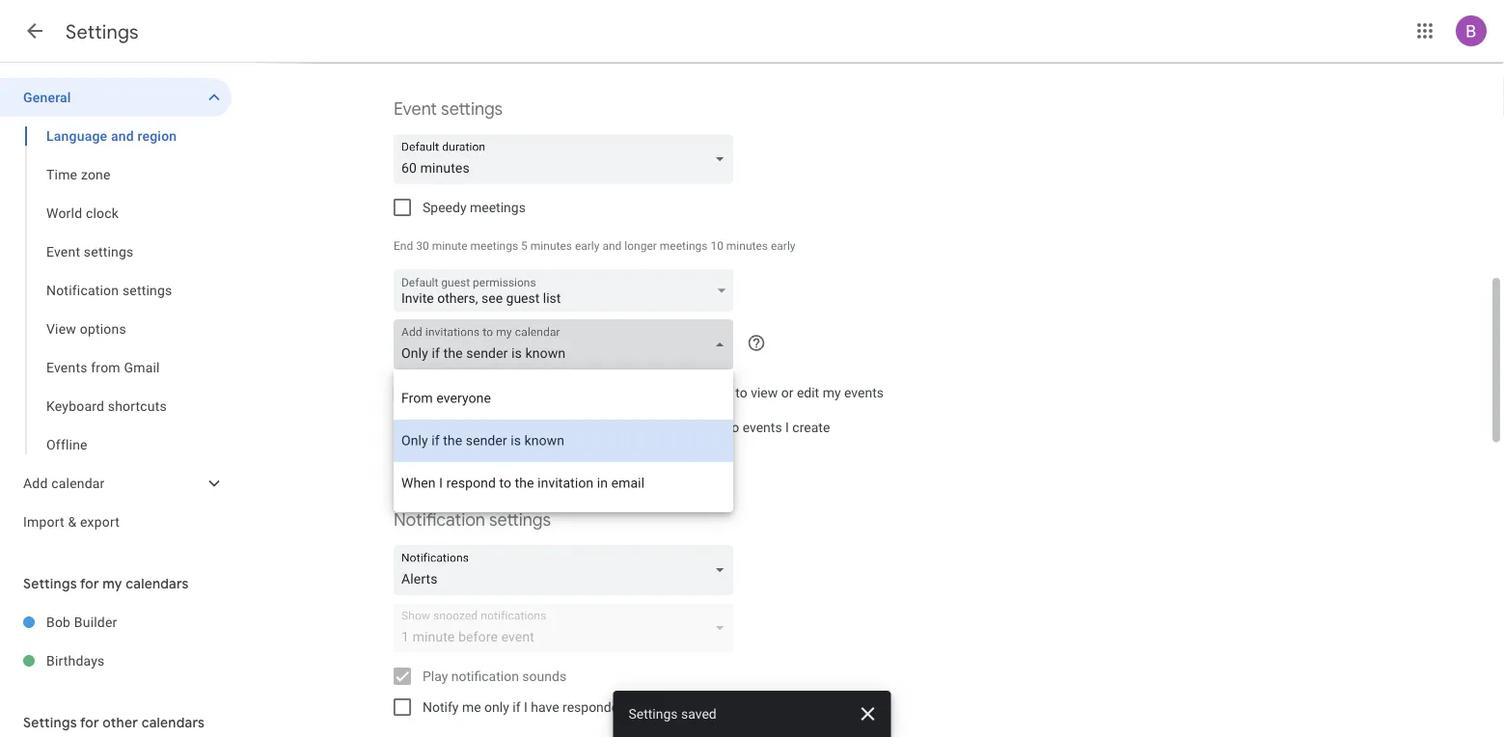 Task type: describe. For each thing, give the bounding box(es) containing it.
let others see all invitations if they have permission to view or edit my events
[[423, 384, 884, 400]]

keyboard shortcuts
[[46, 398, 167, 414]]

1 vertical spatial or
[[663, 699, 676, 715]]

saved
[[681, 706, 717, 722]]

shortcuts
[[108, 398, 167, 414]]

conferences
[[650, 419, 724, 435]]

minute
[[432, 239, 467, 253]]

notify me only if i have responded "yes" or "maybe"
[[423, 699, 728, 715]]

bob builder
[[46, 614, 117, 630]]

video
[[614, 419, 646, 435]]

import
[[23, 514, 64, 530]]

add
[[508, 419, 531, 435]]

world
[[46, 205, 82, 221]]

longer
[[624, 239, 657, 253]]

play
[[423, 668, 448, 684]]

events
[[46, 359, 87, 375]]

meetings left 5
[[470, 239, 518, 253]]

1 vertical spatial i
[[524, 699, 527, 715]]

for for other
[[80, 714, 99, 731]]

settings for my calendars
[[23, 575, 189, 592]]

automatically add google meet video conferences to events i create
[[423, 419, 830, 435]]

time zone
[[46, 166, 111, 182]]

zone
[[81, 166, 111, 182]]

world clock
[[46, 205, 119, 221]]

play notification sounds
[[423, 668, 566, 684]]

1 horizontal spatial if
[[594, 384, 602, 400]]

0 vertical spatial to
[[735, 384, 747, 400]]

1 minutes from the left
[[530, 239, 572, 253]]

birthdays link
[[46, 642, 232, 680]]

1 horizontal spatial and
[[602, 239, 622, 253]]

view options
[[46, 321, 126, 337]]

1 vertical spatial see
[[486, 384, 508, 400]]

me
[[462, 699, 481, 715]]

add invitations to my calendar list box
[[394, 369, 733, 512]]

region
[[137, 128, 177, 144]]

other
[[103, 714, 138, 731]]

default guest permissions invite others, see guest list
[[401, 276, 561, 306]]

0 horizontal spatial and
[[111, 128, 134, 144]]

group containing language and region
[[0, 117, 232, 464]]

&
[[68, 514, 77, 530]]

permission
[[665, 384, 732, 400]]

meetings up 5
[[470, 199, 526, 215]]

1 vertical spatial notification settings
[[394, 509, 551, 531]]

add calendar
[[23, 475, 105, 491]]

export
[[80, 514, 120, 530]]

1 vertical spatial notification
[[394, 509, 485, 531]]

see inside "default guest permissions invite others, see guest list"
[[481, 290, 503, 306]]

list
[[543, 290, 561, 306]]

settings for settings
[[66, 19, 139, 44]]

automatically
[[423, 419, 505, 435]]

for for my
[[80, 575, 99, 592]]

general
[[23, 89, 71, 105]]

bob builder tree item
[[0, 603, 232, 642]]

0 horizontal spatial guest
[[441, 276, 470, 289]]

30
[[416, 239, 429, 253]]

settings for settings for other calendars
[[23, 714, 77, 731]]

end 30 minute meetings 5 minutes early and longer meetings 10 minutes early
[[394, 239, 795, 253]]

events from gmail
[[46, 359, 160, 375]]

keyboard
[[46, 398, 104, 414]]

permissions
[[473, 276, 536, 289]]

import & export
[[23, 514, 120, 530]]

0 horizontal spatial event settings
[[46, 244, 134, 260]]

1 horizontal spatial guest
[[506, 290, 540, 306]]

meet
[[580, 419, 611, 435]]

from everyone option
[[394, 377, 733, 420]]

others
[[445, 384, 483, 400]]

add
[[23, 475, 48, 491]]

birthdays
[[46, 653, 105, 669]]

create
[[792, 419, 830, 435]]

notify
[[423, 699, 459, 715]]



Task type: vqa. For each thing, say whether or not it's contained in the screenshot.
"30" element
no



Task type: locate. For each thing, give the bounding box(es) containing it.
builder
[[74, 614, 117, 630]]

birthdays tree item
[[0, 642, 232, 680]]

0 vertical spatial i
[[785, 419, 789, 435]]

1 vertical spatial event
[[46, 244, 80, 260]]

speedy
[[423, 199, 466, 215]]

if right only
[[512, 699, 520, 715]]

calendars up bob builder tree item at the bottom left of the page
[[126, 575, 189, 592]]

guest up others,
[[441, 276, 470, 289]]

and left region
[[111, 128, 134, 144]]

0 vertical spatial notification settings
[[46, 282, 172, 298]]

i
[[785, 419, 789, 435], [524, 699, 527, 715]]

notification
[[46, 282, 119, 298], [394, 509, 485, 531]]

settings for other calendars
[[23, 714, 205, 731]]

1 vertical spatial if
[[512, 699, 520, 715]]

0 vertical spatial events
[[844, 384, 884, 400]]

0 vertical spatial see
[[481, 290, 503, 306]]

bob
[[46, 614, 71, 630]]

minutes
[[530, 239, 572, 253], [726, 239, 768, 253]]

meetings left 10
[[660, 239, 708, 253]]

0 vertical spatial for
[[80, 575, 99, 592]]

0 horizontal spatial events
[[742, 419, 782, 435]]

1 vertical spatial events
[[742, 419, 782, 435]]

group
[[0, 117, 232, 464]]

responded
[[562, 699, 626, 715]]

meetings
[[470, 199, 526, 215], [470, 239, 518, 253], [660, 239, 708, 253]]

view
[[46, 321, 76, 337]]

events right edit
[[844, 384, 884, 400]]

see left all
[[486, 384, 508, 400]]

1 horizontal spatial event
[[394, 98, 437, 120]]

early right 10
[[771, 239, 795, 253]]

if
[[594, 384, 602, 400], [512, 699, 520, 715]]

0 horizontal spatial i
[[524, 699, 527, 715]]

have
[[634, 384, 662, 400], [531, 699, 559, 715]]

see
[[481, 290, 503, 306], [486, 384, 508, 400]]

0 vertical spatial and
[[111, 128, 134, 144]]

0 vertical spatial calendars
[[126, 575, 189, 592]]

invite others, see guest list button
[[394, 270, 733, 317]]

tree containing general
[[0, 78, 232, 541]]

1 vertical spatial for
[[80, 714, 99, 731]]

1 vertical spatial have
[[531, 699, 559, 715]]

time
[[46, 166, 77, 182]]

calendars right other
[[142, 714, 205, 731]]

0 vertical spatial if
[[594, 384, 602, 400]]

let
[[423, 384, 441, 400]]

when i respond to the invitation in email option
[[394, 462, 733, 505]]

or
[[781, 384, 793, 400], [663, 699, 676, 715]]

1 horizontal spatial event settings
[[394, 98, 503, 120]]

1 horizontal spatial i
[[785, 419, 789, 435]]

notification settings
[[46, 282, 172, 298], [394, 509, 551, 531]]

notification settings down automatically
[[394, 509, 551, 531]]

0 vertical spatial or
[[781, 384, 793, 400]]

0 horizontal spatial have
[[531, 699, 559, 715]]

they
[[605, 384, 630, 400]]

early up invite others, see guest list popup button
[[575, 239, 600, 253]]

1 vertical spatial calendars
[[142, 714, 205, 731]]

and left longer
[[602, 239, 622, 253]]

have down sounds
[[531, 699, 559, 715]]

calendars
[[126, 575, 189, 592], [142, 714, 205, 731]]

notification down automatically
[[394, 509, 485, 531]]

settings up general tree item on the top of page
[[66, 19, 139, 44]]

0 horizontal spatial notification settings
[[46, 282, 172, 298]]

1 vertical spatial my
[[103, 575, 122, 592]]

settings down birthdays on the bottom
[[23, 714, 77, 731]]

i right only
[[524, 699, 527, 715]]

from
[[91, 359, 120, 375]]

notification settings up options
[[46, 282, 172, 298]]

for left other
[[80, 714, 99, 731]]

view
[[751, 384, 778, 400]]

event
[[394, 98, 437, 120], [46, 244, 80, 260]]

0 horizontal spatial notification
[[46, 282, 119, 298]]

i left create
[[785, 419, 789, 435]]

0 horizontal spatial my
[[103, 575, 122, 592]]

1 vertical spatial to
[[727, 419, 739, 435]]

1 horizontal spatial my
[[823, 384, 841, 400]]

sounds
[[522, 668, 566, 684]]

speedy meetings
[[423, 199, 526, 215]]

10
[[710, 239, 723, 253]]

calendars for settings for other calendars
[[142, 714, 205, 731]]

only
[[484, 699, 509, 715]]

0 vertical spatial have
[[634, 384, 662, 400]]

1 vertical spatial event settings
[[46, 244, 134, 260]]

or left edit
[[781, 384, 793, 400]]

to
[[735, 384, 747, 400], [727, 419, 739, 435]]

"yes"
[[629, 699, 660, 715]]

0 vertical spatial my
[[823, 384, 841, 400]]

default
[[401, 276, 438, 289]]

calendars for settings for my calendars
[[126, 575, 189, 592]]

0 vertical spatial notification
[[46, 282, 119, 298]]

have right they
[[634, 384, 662, 400]]

0 horizontal spatial minutes
[[530, 239, 572, 253]]

and
[[111, 128, 134, 144], [602, 239, 622, 253]]

"maybe"
[[679, 699, 728, 715]]

all
[[511, 384, 525, 400]]

end
[[394, 239, 413, 253]]

google
[[534, 419, 577, 435]]

2 for from the top
[[80, 714, 99, 731]]

1 horizontal spatial minutes
[[726, 239, 768, 253]]

see down the permissions
[[481, 290, 503, 306]]

offline
[[46, 437, 87, 452]]

0 vertical spatial event
[[394, 98, 437, 120]]

tree
[[0, 78, 232, 541]]

my right edit
[[823, 384, 841, 400]]

settings for my calendars tree
[[0, 603, 232, 680]]

1 horizontal spatial notification settings
[[394, 509, 551, 531]]

notification
[[451, 668, 519, 684]]

language and region
[[46, 128, 177, 144]]

minutes right 10
[[726, 239, 768, 253]]

1 for from the top
[[80, 575, 99, 592]]

0 horizontal spatial early
[[575, 239, 600, 253]]

only if the sender is known option
[[394, 420, 733, 462]]

language
[[46, 128, 107, 144]]

if left they
[[594, 384, 602, 400]]

settings
[[66, 19, 139, 44], [23, 575, 77, 592], [629, 706, 678, 722], [23, 714, 77, 731]]

settings heading
[[66, 19, 139, 44]]

to right the 'conferences'
[[727, 419, 739, 435]]

2 minutes from the left
[[726, 239, 768, 253]]

2 early from the left
[[771, 239, 795, 253]]

minutes right 5
[[530, 239, 572, 253]]

settings for settings saved
[[629, 706, 678, 722]]

or right "yes"
[[663, 699, 676, 715]]

0 vertical spatial event settings
[[394, 98, 503, 120]]

5
[[521, 239, 528, 253]]

notification up view options at the top of page
[[46, 282, 119, 298]]

clock
[[86, 205, 119, 221]]

others,
[[437, 290, 478, 306]]

my
[[823, 384, 841, 400], [103, 575, 122, 592]]

1 horizontal spatial or
[[781, 384, 793, 400]]

0 horizontal spatial or
[[663, 699, 676, 715]]

early
[[575, 239, 600, 253], [771, 239, 795, 253]]

settings for settings for my calendars
[[23, 575, 77, 592]]

1 horizontal spatial have
[[634, 384, 662, 400]]

edit
[[797, 384, 819, 400]]

1 horizontal spatial events
[[844, 384, 884, 400]]

calendar
[[51, 475, 105, 491]]

settings
[[441, 98, 503, 120], [84, 244, 134, 260], [122, 282, 172, 298], [489, 509, 551, 531]]

event settings
[[394, 98, 503, 120], [46, 244, 134, 260]]

events down view
[[742, 419, 782, 435]]

my up bob builder tree item at the bottom left of the page
[[103, 575, 122, 592]]

1 horizontal spatial early
[[771, 239, 795, 253]]

1 early from the left
[[575, 239, 600, 253]]

settings left the saved
[[629, 706, 678, 722]]

guest down the permissions
[[506, 290, 540, 306]]

events
[[844, 384, 884, 400], [742, 419, 782, 435]]

to left view
[[735, 384, 747, 400]]

invite
[[401, 290, 434, 306]]

for up builder
[[80, 575, 99, 592]]

1 horizontal spatial notification
[[394, 509, 485, 531]]

settings saved
[[629, 706, 717, 722]]

invitations
[[528, 384, 590, 400]]

settings up bob
[[23, 575, 77, 592]]

1 vertical spatial and
[[602, 239, 622, 253]]

options
[[80, 321, 126, 337]]

0 horizontal spatial if
[[512, 699, 520, 715]]

for
[[80, 575, 99, 592], [80, 714, 99, 731]]

0 horizontal spatial event
[[46, 244, 80, 260]]

go back image
[[23, 19, 46, 42]]

gmail
[[124, 359, 160, 375]]

general tree item
[[0, 78, 232, 117]]

None field
[[394, 134, 741, 184], [394, 319, 741, 369], [394, 545, 741, 595], [394, 134, 741, 184], [394, 319, 741, 369], [394, 545, 741, 595]]



